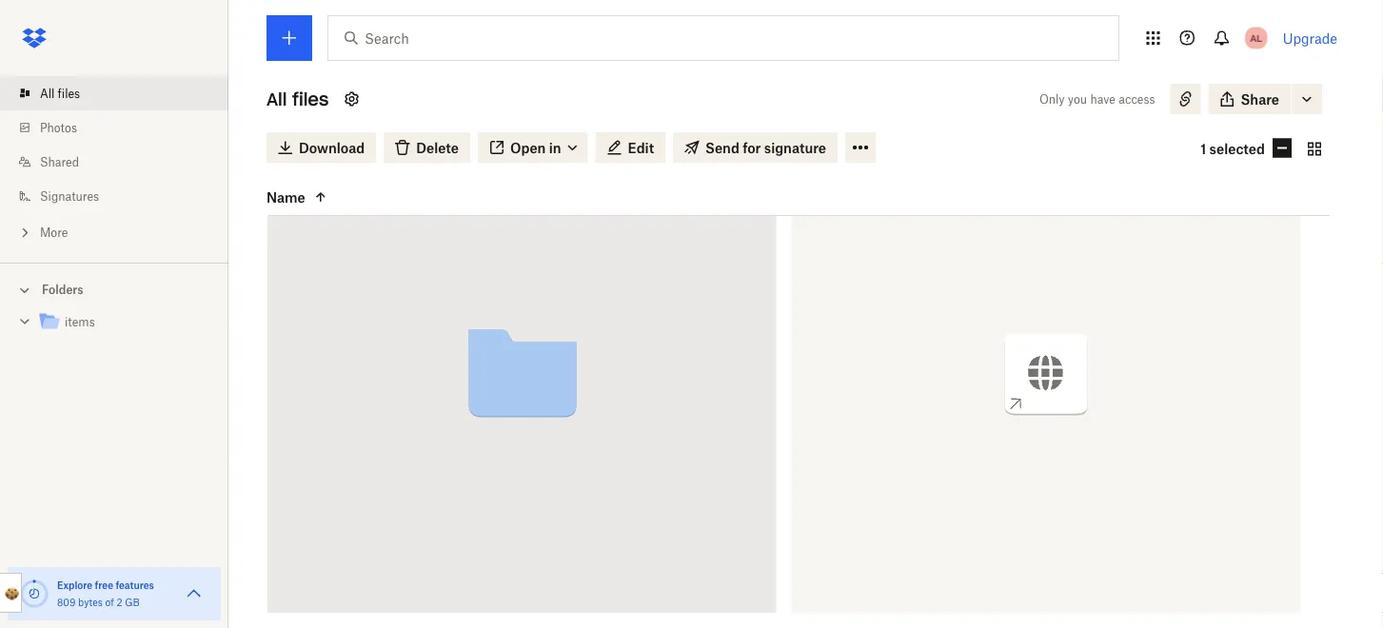 Task type: describe. For each thing, give the bounding box(es) containing it.
signatures
[[40, 189, 99, 203]]

all files inside list item
[[40, 86, 80, 100]]

shared link
[[15, 145, 229, 179]]

download
[[299, 140, 365, 156]]

photos link
[[15, 110, 229, 145]]

items
[[65, 315, 95, 329]]

send for signature button
[[673, 132, 838, 163]]

signature
[[765, 140, 827, 156]]

in
[[549, 140, 561, 156]]

open in
[[510, 140, 561, 156]]

send for signature
[[706, 140, 827, 156]]

you
[[1068, 92, 1088, 106]]

folder, items row
[[268, 119, 777, 629]]

name button
[[267, 186, 427, 209]]

1 horizontal spatial all
[[267, 88, 287, 110]]

al
[[1251, 32, 1263, 44]]

access
[[1119, 92, 1156, 106]]

gb
[[125, 597, 140, 609]]

Search text field
[[365, 28, 1080, 49]]

for
[[743, 140, 761, 156]]

delete
[[416, 140, 459, 156]]

bytes
[[78, 597, 103, 609]]

share
[[1241, 91, 1280, 107]]

upgrade
[[1283, 30, 1338, 46]]

delete button
[[384, 132, 470, 163]]

folder settings image
[[340, 88, 363, 110]]

more
[[40, 225, 68, 240]]



Task type: vqa. For each thing, say whether or not it's contained in the screenshot.
"light"
no



Task type: locate. For each thing, give the bounding box(es) containing it.
all up download button
[[267, 88, 287, 110]]

0 horizontal spatial files
[[58, 86, 80, 100]]

all files left the folder settings image
[[267, 88, 329, 110]]

share button
[[1209, 84, 1291, 114]]

all
[[40, 86, 55, 100], [267, 88, 287, 110]]

2
[[117, 597, 122, 609]]

name
[[267, 189, 305, 205]]

have
[[1091, 92, 1116, 106]]

1 horizontal spatial all files
[[267, 88, 329, 110]]

selected
[[1210, 141, 1266, 157]]

1 horizontal spatial files
[[292, 88, 329, 110]]

folders button
[[0, 275, 229, 303]]

edit
[[628, 140, 654, 156]]

only
[[1040, 92, 1065, 106]]

files inside list item
[[58, 86, 80, 100]]

open in button
[[478, 132, 588, 163]]

files left the folder settings image
[[292, 88, 329, 110]]

1
[[1201, 141, 1207, 157]]

signatures link
[[15, 179, 229, 213]]

al button
[[1242, 23, 1272, 53]]

features
[[116, 579, 154, 591]]

809
[[57, 597, 76, 609]]

items link
[[38, 310, 213, 336]]

photos
[[40, 120, 77, 135]]

files
[[58, 86, 80, 100], [292, 88, 329, 110]]

send
[[706, 140, 740, 156]]

0 horizontal spatial all files
[[40, 86, 80, 100]]

files up photos
[[58, 86, 80, 100]]

all inside list item
[[40, 86, 55, 100]]

explore
[[57, 579, 93, 591]]

all files
[[40, 86, 80, 100], [267, 88, 329, 110]]

free
[[95, 579, 113, 591]]

all files link
[[15, 76, 229, 110]]

explore free features 809 bytes of 2 gb
[[57, 579, 154, 609]]

list
[[0, 65, 229, 263]]

all up photos
[[40, 86, 55, 100]]

all files up photos
[[40, 86, 80, 100]]

file, money.web row
[[792, 119, 1301, 629]]

dropbox image
[[15, 19, 53, 57]]

download button
[[267, 132, 376, 163]]

upgrade link
[[1283, 30, 1338, 46]]

list containing all files
[[0, 65, 229, 263]]

more image
[[15, 223, 34, 242]]

0 horizontal spatial all
[[40, 86, 55, 100]]

edit button
[[596, 132, 666, 163]]

quota usage element
[[19, 579, 50, 609]]

all files list item
[[0, 76, 229, 110]]

1 selected
[[1201, 141, 1266, 157]]

open
[[510, 140, 546, 156]]

folders
[[42, 283, 83, 297]]

only you have access
[[1040, 92, 1156, 106]]

shared
[[40, 155, 79, 169]]

of
[[105, 597, 114, 609]]



